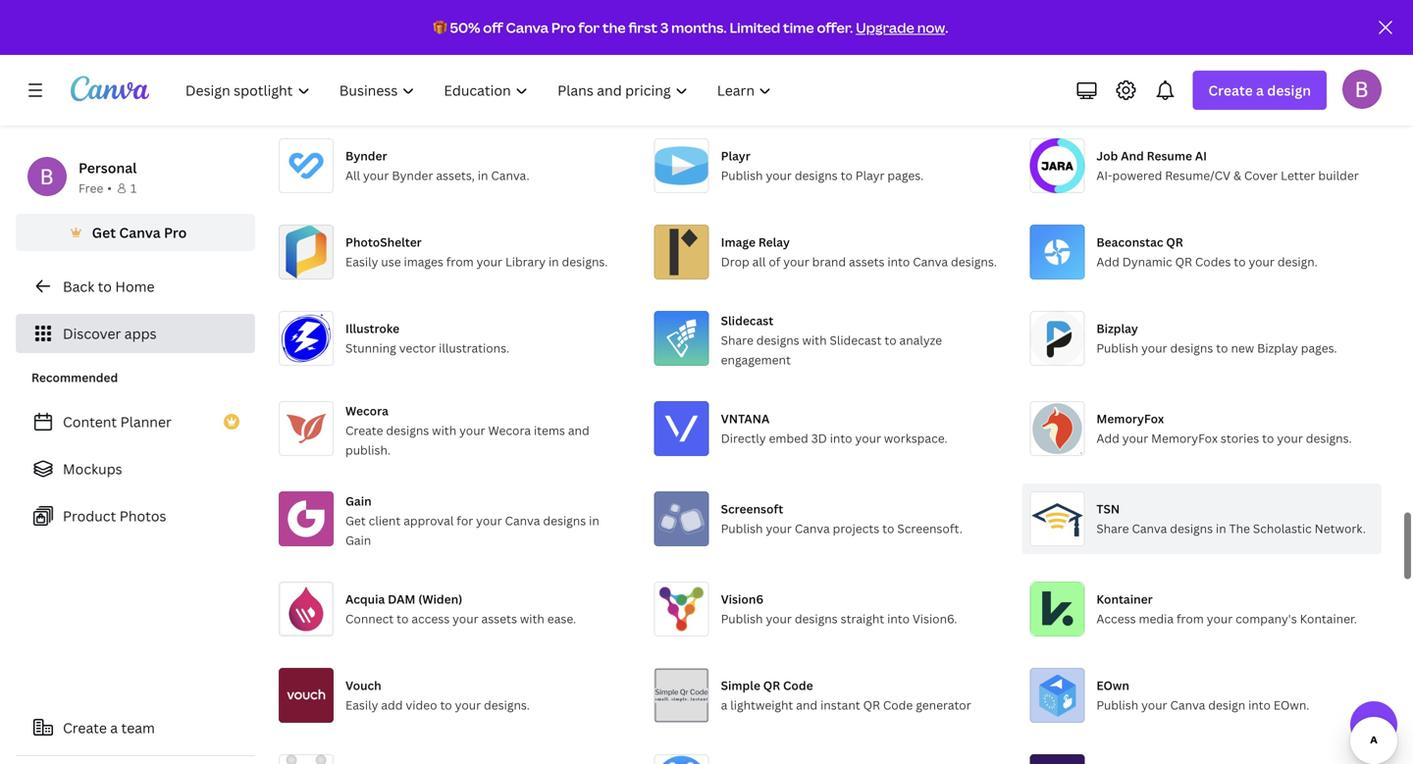 Task type: locate. For each thing, give the bounding box(es) containing it.
apps
[[124, 324, 157, 343]]

0 vertical spatial pro
[[551, 18, 576, 37]]

list
[[16, 402, 255, 536]]

1 vertical spatial for
[[457, 513, 473, 529]]

qr
[[1166, 234, 1183, 250], [1175, 254, 1192, 270], [763, 678, 780, 694], [863, 697, 880, 713]]

resume/cv
[[1165, 167, 1231, 184]]

1 vertical spatial gain
[[345, 532, 371, 549]]

a down simple
[[721, 697, 728, 713]]

create up job and resume ai ai-powered resume/cv & cover letter builder
[[1209, 81, 1253, 100]]

1 vertical spatial from
[[1177, 611, 1204, 627]]

easily inside photoshelter easily use images from your library in designs.
[[345, 254, 378, 270]]

publish inside screensoft publish your canva projects to screensoft.
[[721, 521, 763, 537]]

with down vector
[[432, 423, 457, 439]]

from right media
[[1177, 611, 1204, 627]]

in
[[478, 167, 488, 184], [549, 254, 559, 270], [589, 513, 599, 529], [1216, 521, 1226, 537]]

playr up "image"
[[721, 148, 751, 164]]

product
[[63, 507, 116, 526]]

in inside the gain get client approval for your canva designs in gain
[[589, 513, 599, 529]]

playr up the "image relay drop all of your brand assets into canva designs."
[[856, 167, 885, 184]]

into inside the "image relay drop all of your brand assets into canva designs."
[[888, 254, 910, 270]]

create inside wecora create designs with your wecora items and publish.
[[345, 423, 383, 439]]

0 vertical spatial add
[[1097, 254, 1120, 270]]

0 horizontal spatial bynder
[[345, 148, 387, 164]]

canva inside "tsn share canva designs in the scholastic network."
[[1132, 521, 1167, 537]]

0 horizontal spatial code
[[783, 678, 813, 694]]

gain
[[345, 493, 372, 509], [345, 532, 371, 549]]

beaconstac qr add dynamic qr codes to your design.
[[1097, 234, 1318, 270]]

1 horizontal spatial with
[[520, 611, 545, 627]]

upgrade
[[856, 18, 914, 37]]

0 vertical spatial for
[[578, 18, 600, 37]]

qr left codes
[[1175, 254, 1192, 270]]

generator
[[916, 697, 971, 713]]

0 vertical spatial slidecast
[[721, 313, 774, 329]]

create inside dropdown button
[[1209, 81, 1253, 100]]

in inside photoshelter easily use images from your library in designs.
[[549, 254, 559, 270]]

canva down media
[[1170, 697, 1206, 713]]

your inside vouch easily add video to your designs.
[[455, 697, 481, 713]]

list containing content planner
[[16, 402, 255, 536]]

3
[[660, 18, 669, 37]]

1 horizontal spatial pro
[[551, 18, 576, 37]]

slidecast up engagement
[[721, 313, 774, 329]]

memoryfox left stories
[[1151, 430, 1218, 447]]

0 horizontal spatial wecora
[[345, 403, 389, 419]]

1 horizontal spatial slidecast
[[830, 332, 882, 348]]

drop
[[721, 254, 750, 270]]

1 vertical spatial memoryfox
[[1151, 430, 1218, 447]]

to inside slidecast share designs with slidecast to analyze engagement
[[885, 332, 897, 348]]

1 horizontal spatial and
[[796, 697, 818, 713]]

gain get client approval for your canva designs in gain
[[345, 493, 599, 549]]

assets for into
[[849, 254, 885, 270]]

publish down dynamic on the top right of page
[[1097, 340, 1139, 356]]

easily
[[345, 254, 378, 270], [345, 697, 378, 713]]

1 vertical spatial assets
[[481, 611, 517, 627]]

now
[[917, 18, 945, 37]]

off
[[483, 18, 503, 37]]

designs up the brand
[[795, 167, 838, 184]]

publish down screensoft
[[721, 521, 763, 537]]

image
[[721, 234, 756, 250]]

your inside kontainer access media from your company's kontainer.
[[1207, 611, 1233, 627]]

publish inside playr publish your designs to playr pages.
[[721, 167, 763, 184]]

1 vertical spatial bynder
[[392, 167, 433, 184]]

get left client
[[345, 513, 366, 529]]

bynder up all on the left top
[[345, 148, 387, 164]]

pages. up the "image relay drop all of your brand assets into canva designs."
[[888, 167, 924, 184]]

2 add from the top
[[1097, 430, 1120, 447]]

canva right approval
[[505, 513, 540, 529]]

share inside slidecast share designs with slidecast to analyze engagement
[[721, 332, 754, 348]]

create left team
[[63, 719, 107, 738]]

designs inside vision6 publish your designs straight into vision6.
[[795, 611, 838, 627]]

from right images
[[446, 254, 474, 270]]

client
[[369, 513, 401, 529]]

add down beaconstac
[[1097, 254, 1120, 270]]

to up the "image relay drop all of your brand assets into canva designs."
[[841, 167, 853, 184]]

1 horizontal spatial bynder
[[392, 167, 433, 184]]

bynder
[[345, 148, 387, 164], [392, 167, 433, 184]]

1 horizontal spatial pages.
[[1301, 340, 1337, 356]]

wecora left 'items'
[[488, 423, 531, 439]]

slidecast
[[721, 313, 774, 329], [830, 332, 882, 348]]

to right projects
[[882, 521, 895, 537]]

your inside playr publish your designs to playr pages.
[[766, 167, 792, 184]]

publish down vision6
[[721, 611, 763, 627]]

from inside photoshelter easily use images from your library in designs.
[[446, 254, 474, 270]]

2 horizontal spatial a
[[1256, 81, 1264, 100]]

share down tsn
[[1097, 521, 1129, 537]]

2 vertical spatial a
[[110, 719, 118, 738]]

0 horizontal spatial playr
[[721, 148, 751, 164]]

a left team
[[110, 719, 118, 738]]

easily for easily use images from your library in designs.
[[345, 254, 378, 270]]

with inside slidecast share designs with slidecast to analyze engagement
[[802, 332, 827, 348]]

bynder left assets,
[[392, 167, 433, 184]]

1 horizontal spatial a
[[721, 697, 728, 713]]

designs down 'items'
[[543, 513, 586, 529]]

1 vertical spatial share
[[1097, 521, 1129, 537]]

create a team button
[[16, 709, 255, 748]]

0 vertical spatial share
[[721, 332, 754, 348]]

design inside eown publish your canva design into eown.
[[1208, 697, 1246, 713]]

easily inside vouch easily add video to your designs.
[[345, 697, 378, 713]]

.
[[945, 18, 948, 37]]

first
[[629, 18, 658, 37]]

code up lightweight
[[783, 678, 813, 694]]

0 vertical spatial create
[[1209, 81, 1253, 100]]

0 horizontal spatial create
[[63, 719, 107, 738]]

bob builder image
[[1343, 69, 1382, 109]]

upgrade now button
[[856, 18, 945, 37]]

assets inside the "image relay drop all of your brand assets into canva designs."
[[849, 254, 885, 270]]

0 horizontal spatial design
[[1208, 697, 1246, 713]]

1 horizontal spatial create
[[345, 423, 383, 439]]

of
[[769, 254, 781, 270]]

stunning
[[345, 340, 396, 356]]

vector
[[399, 340, 436, 356]]

0 horizontal spatial with
[[432, 423, 457, 439]]

with down the brand
[[802, 332, 827, 348]]

assets inside acquia dam (widen) connect to access your assets with ease.
[[481, 611, 517, 627]]

0 vertical spatial get
[[92, 223, 116, 242]]

new
[[1231, 340, 1254, 356]]

and inside wecora create designs with your wecora items and publish.
[[568, 423, 590, 439]]

pages. right new
[[1301, 340, 1337, 356]]

wecora up publish.
[[345, 403, 389, 419]]

publish for screensoft
[[721, 521, 763, 537]]

0 vertical spatial gain
[[345, 493, 372, 509]]

canva down 1
[[119, 223, 161, 242]]

code left 'generator'
[[883, 697, 913, 713]]

in inside bynder all your bynder assets, in canva.
[[478, 167, 488, 184]]

1 horizontal spatial playr
[[856, 167, 885, 184]]

assets left ease.
[[481, 611, 517, 627]]

media
[[1139, 611, 1174, 627]]

0 horizontal spatial get
[[92, 223, 116, 242]]

gain down client
[[345, 532, 371, 549]]

publish down eown
[[1097, 697, 1139, 713]]

to left analyze
[[885, 332, 897, 348]]

dam
[[388, 591, 415, 608]]

back to home
[[63, 277, 155, 296]]

your inside screensoft publish your canva projects to screensoft.
[[766, 521, 792, 537]]

dynamic
[[1123, 254, 1173, 270]]

limited
[[730, 18, 780, 37]]

connect
[[345, 611, 394, 627]]

share inside "tsn share canva designs in the scholastic network."
[[1097, 521, 1129, 537]]

bizplay right new
[[1257, 340, 1298, 356]]

designs up publish.
[[386, 423, 429, 439]]

2 horizontal spatial create
[[1209, 81, 1253, 100]]

1 vertical spatial get
[[345, 513, 366, 529]]

add inside the beaconstac qr add dynamic qr codes to your design.
[[1097, 254, 1120, 270]]

design left eown.
[[1208, 697, 1246, 713]]

designs left straight
[[795, 611, 838, 627]]

photos
[[119, 507, 166, 526]]

0 horizontal spatial pro
[[164, 223, 187, 242]]

brand
[[812, 254, 846, 270]]

to left new
[[1216, 340, 1228, 356]]

1 vertical spatial with
[[432, 423, 457, 439]]

0 vertical spatial pages.
[[888, 167, 924, 184]]

create up publish.
[[345, 423, 383, 439]]

share for tsn
[[1097, 521, 1129, 537]]

designs inside playr publish your designs to playr pages.
[[795, 167, 838, 184]]

to right codes
[[1234, 254, 1246, 270]]

🎁
[[433, 18, 447, 37]]

create a team
[[63, 719, 155, 738]]

1 horizontal spatial design
[[1267, 81, 1311, 100]]

0 vertical spatial from
[[446, 254, 474, 270]]

1 horizontal spatial wecora
[[488, 423, 531, 439]]

memoryfox up tsn
[[1097, 411, 1164, 427]]

0 horizontal spatial pages.
[[888, 167, 924, 184]]

slidecast left analyze
[[830, 332, 882, 348]]

(widen)
[[418, 591, 463, 608]]

&
[[1234, 167, 1241, 184]]

1 horizontal spatial for
[[578, 18, 600, 37]]

illustroke stunning vector illustrations.
[[345, 320, 509, 356]]

publish
[[721, 167, 763, 184], [1097, 340, 1139, 356], [721, 521, 763, 537], [721, 611, 763, 627], [1097, 697, 1139, 713]]

1 vertical spatial pages.
[[1301, 340, 1337, 356]]

to right stories
[[1262, 430, 1274, 447]]

assets for with
[[481, 611, 517, 627]]

memoryfox add your memoryfox stories to your designs.
[[1097, 411, 1352, 447]]

code
[[783, 678, 813, 694], [883, 697, 913, 713]]

discover apps link
[[16, 314, 255, 353]]

to right video
[[440, 697, 452, 713]]

publish inside bizplay publish your designs to new bizplay pages.
[[1097, 340, 1139, 356]]

into
[[888, 254, 910, 270], [830, 430, 852, 447], [887, 611, 910, 627], [1248, 697, 1271, 713]]

1 horizontal spatial share
[[1097, 521, 1129, 537]]

in inside "tsn share canva designs in the scholastic network."
[[1216, 521, 1226, 537]]

0 horizontal spatial share
[[721, 332, 754, 348]]

1 vertical spatial a
[[721, 697, 728, 713]]

1 vertical spatial slidecast
[[830, 332, 882, 348]]

codes
[[1195, 254, 1231, 270]]

canva inside the "image relay drop all of your brand assets into canva designs."
[[913, 254, 948, 270]]

your inside the "image relay drop all of your brand assets into canva designs."
[[783, 254, 809, 270]]

content planner
[[63, 413, 172, 431]]

stories
[[1221, 430, 1259, 447]]

ai
[[1195, 148, 1207, 164]]

1 easily from the top
[[345, 254, 378, 270]]

0 horizontal spatial slidecast
[[721, 313, 774, 329]]

your inside the beaconstac qr add dynamic qr codes to your design.
[[1249, 254, 1275, 270]]

0 horizontal spatial bizplay
[[1097, 320, 1138, 337]]

workspace.
[[884, 430, 948, 447]]

the
[[603, 18, 626, 37]]

0 horizontal spatial and
[[568, 423, 590, 439]]

canva up analyze
[[913, 254, 948, 270]]

offer.
[[817, 18, 853, 37]]

with inside wecora create designs with your wecora items and publish.
[[432, 423, 457, 439]]

your inside bynder all your bynder assets, in canva.
[[363, 167, 389, 184]]

illustrations.
[[439, 340, 509, 356]]

bizplay
[[1097, 320, 1138, 337], [1257, 340, 1298, 356]]

and inside "simple qr code a lightweight and instant qr code generator"
[[796, 697, 818, 713]]

1 vertical spatial add
[[1097, 430, 1120, 447]]

bizplay down dynamic on the top right of page
[[1097, 320, 1138, 337]]

into right 3d
[[830, 430, 852, 447]]

with left ease.
[[520, 611, 545, 627]]

publish inside eown publish your canva design into eown.
[[1097, 697, 1139, 713]]

your inside bizplay publish your designs to new bizplay pages.
[[1142, 340, 1167, 356]]

canva left projects
[[795, 521, 830, 537]]

publish inside vision6 publish your designs straight into vision6.
[[721, 611, 763, 627]]

1 add from the top
[[1097, 254, 1120, 270]]

memoryfox
[[1097, 411, 1164, 427], [1151, 430, 1218, 447]]

2 vertical spatial with
[[520, 611, 545, 627]]

with for slidecast
[[802, 332, 827, 348]]

access
[[412, 611, 450, 627]]

1 horizontal spatial get
[[345, 513, 366, 529]]

a inside "simple qr code a lightweight and instant qr code generator"
[[721, 697, 728, 713]]

1 horizontal spatial from
[[1177, 611, 1204, 627]]

designs left the
[[1170, 521, 1213, 537]]

design left bob builder image
[[1267, 81, 1311, 100]]

acquia
[[345, 591, 385, 608]]

1 horizontal spatial assets
[[849, 254, 885, 270]]

add inside memoryfox add your memoryfox stories to your designs.
[[1097, 430, 1120, 447]]

a
[[1256, 81, 1264, 100], [721, 697, 728, 713], [110, 719, 118, 738]]

designs inside bizplay publish your designs to new bizplay pages.
[[1170, 340, 1213, 356]]

1 vertical spatial code
[[883, 697, 913, 713]]

2 horizontal spatial with
[[802, 332, 827, 348]]

gain up client
[[345, 493, 372, 509]]

for left the on the left
[[578, 18, 600, 37]]

0 horizontal spatial a
[[110, 719, 118, 738]]

0 horizontal spatial for
[[457, 513, 473, 529]]

pro left the on the left
[[551, 18, 576, 37]]

designs left new
[[1170, 340, 1213, 356]]

a for team
[[110, 719, 118, 738]]

into right the brand
[[888, 254, 910, 270]]

0 vertical spatial assets
[[849, 254, 885, 270]]

share up engagement
[[721, 332, 754, 348]]

planner
[[120, 413, 172, 431]]

easily left use on the left of page
[[345, 254, 378, 270]]

into inside eown publish your canva design into eown.
[[1248, 697, 1271, 713]]

a inside dropdown button
[[1256, 81, 1264, 100]]

designs up engagement
[[756, 332, 799, 348]]

designs inside the gain get client approval for your canva designs in gain
[[543, 513, 586, 529]]

0 vertical spatial with
[[802, 332, 827, 348]]

recommended
[[31, 370, 118, 386]]

assets right the brand
[[849, 254, 885, 270]]

to down dam
[[397, 611, 409, 627]]

for inside the gain get client approval for your canva designs in gain
[[457, 513, 473, 529]]

to right back
[[98, 277, 112, 296]]

scholastic
[[1253, 521, 1312, 537]]

create a design
[[1209, 81, 1311, 100]]

2 vertical spatial create
[[63, 719, 107, 738]]

add up tsn
[[1097, 430, 1120, 447]]

a inside button
[[110, 719, 118, 738]]

publish for vision6
[[721, 611, 763, 627]]

get
[[92, 223, 116, 242], [345, 513, 366, 529]]

to inside acquia dam (widen) connect to access your assets with ease.
[[397, 611, 409, 627]]

publish up "image"
[[721, 167, 763, 184]]

canva inside get canva pro button
[[119, 223, 161, 242]]

1 vertical spatial wecora
[[488, 423, 531, 439]]

1 vertical spatial pro
[[164, 223, 187, 242]]

0 vertical spatial wecora
[[345, 403, 389, 419]]

get down •
[[92, 223, 116, 242]]

0 horizontal spatial from
[[446, 254, 474, 270]]

easily down vouch on the left bottom of the page
[[345, 697, 378, 713]]

free •
[[79, 180, 112, 196]]

0 vertical spatial and
[[568, 423, 590, 439]]

with
[[802, 332, 827, 348], [432, 423, 457, 439], [520, 611, 545, 627]]

0 vertical spatial easily
[[345, 254, 378, 270]]

create inside button
[[63, 719, 107, 738]]

content
[[63, 413, 117, 431]]

add
[[1097, 254, 1120, 270], [1097, 430, 1120, 447]]

resume
[[1147, 148, 1192, 164]]

50%
[[450, 18, 480, 37]]

1 vertical spatial bizplay
[[1257, 340, 1298, 356]]

tsn
[[1097, 501, 1120, 517]]

acquia dam (widen) connect to access your assets with ease.
[[345, 591, 576, 627]]

pages. inside playr publish your designs to playr pages.
[[888, 167, 924, 184]]

0 vertical spatial playr
[[721, 148, 751, 164]]

playr
[[721, 148, 751, 164], [856, 167, 885, 184]]

and left instant
[[796, 697, 818, 713]]

pro up back to home link
[[164, 223, 187, 242]]

0 vertical spatial design
[[1267, 81, 1311, 100]]

design inside dropdown button
[[1267, 81, 1311, 100]]

photoshelter easily use images from your library in designs.
[[345, 234, 608, 270]]

back to home link
[[16, 267, 255, 306]]

team
[[121, 719, 155, 738]]

into left eown.
[[1248, 697, 1271, 713]]

straight
[[841, 611, 884, 627]]

into right straight
[[887, 611, 910, 627]]

qr right instant
[[863, 697, 880, 713]]

canva right off
[[506, 18, 549, 37]]

a up job and resume ai ai-powered resume/cv & cover letter builder
[[1256, 81, 1264, 100]]

0 horizontal spatial assets
[[481, 611, 517, 627]]

job
[[1097, 148, 1118, 164]]

bizplay publish your designs to new bizplay pages.
[[1097, 320, 1337, 356]]

for right approval
[[457, 513, 473, 529]]

mockups
[[63, 460, 122, 478]]

and right 'items'
[[568, 423, 590, 439]]

0 vertical spatial a
[[1256, 81, 1264, 100]]

your inside wecora create designs with your wecora items and publish.
[[459, 423, 485, 439]]

1 vertical spatial easily
[[345, 697, 378, 713]]

for
[[578, 18, 600, 37], [457, 513, 473, 529]]

canva up kontainer
[[1132, 521, 1167, 537]]

1 horizontal spatial code
[[883, 697, 913, 713]]

1 vertical spatial design
[[1208, 697, 1246, 713]]

1 vertical spatial and
[[796, 697, 818, 713]]

create
[[1209, 81, 1253, 100], [345, 423, 383, 439], [63, 719, 107, 738]]

to inside memoryfox add your memoryfox stories to your designs.
[[1262, 430, 1274, 447]]

1 vertical spatial create
[[345, 423, 383, 439]]

2 easily from the top
[[345, 697, 378, 713]]



Task type: vqa. For each thing, say whether or not it's contained in the screenshot.


Task type: describe. For each thing, give the bounding box(es) containing it.
product photos link
[[16, 497, 255, 536]]

free
[[79, 180, 103, 196]]

assets,
[[436, 167, 475, 184]]

eown publish your canva design into eown.
[[1097, 678, 1310, 713]]

tsn group
[[1022, 484, 1382, 555]]

your inside acquia dam (widen) connect to access your assets with ease.
[[453, 611, 479, 627]]

discover
[[63, 324, 121, 343]]

1 horizontal spatial bizplay
[[1257, 340, 1298, 356]]

vision6 publish your designs straight into vision6.
[[721, 591, 957, 627]]

get canva pro
[[92, 223, 187, 242]]

0 vertical spatial bynder
[[345, 148, 387, 164]]

0 vertical spatial memoryfox
[[1097, 411, 1164, 427]]

0 vertical spatial bizplay
[[1097, 320, 1138, 337]]

get canva pro button
[[16, 214, 255, 251]]

relay
[[758, 234, 790, 250]]

qr up lightweight
[[763, 678, 780, 694]]

designs. inside the "image relay drop all of your brand assets into canva designs."
[[951, 254, 997, 270]]

publish for bizplay
[[1097, 340, 1139, 356]]

all
[[752, 254, 766, 270]]

time
[[783, 18, 814, 37]]

eown
[[1097, 678, 1129, 694]]

analyze
[[900, 332, 942, 348]]

canva inside eown publish your canva design into eown.
[[1170, 697, 1206, 713]]

design.
[[1278, 254, 1318, 270]]

simple qr code a lightweight and instant qr code generator
[[721, 678, 971, 713]]

easily for easily add video to your designs.
[[345, 697, 378, 713]]

discover apps
[[63, 324, 157, 343]]

kontainer
[[1097, 591, 1153, 608]]

canva inside the gain get client approval for your canva designs in gain
[[505, 513, 540, 529]]

create for create a team
[[63, 719, 107, 738]]

designs. inside vouch easily add video to your designs.
[[484, 697, 530, 713]]

designs inside "tsn share canva designs in the scholastic network."
[[1170, 521, 1213, 537]]

designs. inside photoshelter easily use images from your library in designs.
[[562, 254, 608, 270]]

to inside screensoft publish your canva projects to screensoft.
[[882, 521, 895, 537]]

image relay drop all of your brand assets into canva designs.
[[721, 234, 997, 270]]

to inside playr publish your designs to playr pages.
[[841, 167, 853, 184]]

company's
[[1236, 611, 1297, 627]]

ease.
[[547, 611, 576, 627]]

with for your
[[432, 423, 457, 439]]

months.
[[671, 18, 727, 37]]

top level navigation element
[[173, 71, 789, 110]]

share for slidecast
[[721, 332, 754, 348]]

canva inside screensoft publish your canva projects to screensoft.
[[795, 521, 830, 537]]

3d
[[811, 430, 827, 447]]

to inside the beaconstac qr add dynamic qr codes to your design.
[[1234, 254, 1246, 270]]

your inside eown publish your canva design into eown.
[[1142, 697, 1167, 713]]

pro inside button
[[164, 223, 187, 242]]

publish.
[[345, 442, 391, 458]]

kontainer access media from your company's kontainer.
[[1097, 591, 1357, 627]]

to inside bizplay publish your designs to new bizplay pages.
[[1216, 340, 1228, 356]]

screensoft
[[721, 501, 783, 517]]

2 gain from the top
[[345, 532, 371, 549]]

get inside the gain get client approval for your canva designs in gain
[[345, 513, 366, 529]]

vntana directly embed 3d into your workspace.
[[721, 411, 948, 447]]

all
[[345, 167, 360, 184]]

items
[[534, 423, 565, 439]]

into inside vision6 publish your designs straight into vision6.
[[887, 611, 910, 627]]

your inside the vntana directly embed 3d into your workspace.
[[855, 430, 881, 447]]

vision6
[[721, 591, 764, 608]]

personal
[[79, 159, 137, 177]]

bynder all your bynder assets, in canva.
[[345, 148, 530, 184]]

your inside photoshelter easily use images from your library in designs.
[[477, 254, 502, 270]]

with inside acquia dam (widen) connect to access your assets with ease.
[[520, 611, 545, 627]]

1 vertical spatial playr
[[856, 167, 885, 184]]

designs inside slidecast share designs with slidecast to analyze engagement
[[756, 332, 799, 348]]

get inside button
[[92, 223, 116, 242]]

instant
[[821, 697, 860, 713]]

playr publish your designs to playr pages.
[[721, 148, 924, 184]]

1 gain from the top
[[345, 493, 372, 509]]

designs inside wecora create designs with your wecora items and publish.
[[386, 423, 429, 439]]

use
[[381, 254, 401, 270]]

slidecast share designs with slidecast to analyze engagement
[[721, 313, 942, 368]]

0 vertical spatial code
[[783, 678, 813, 694]]

screensoft.
[[897, 521, 963, 537]]

from inside kontainer access media from your company's kontainer.
[[1177, 611, 1204, 627]]

to inside vouch easily add video to your designs.
[[440, 697, 452, 713]]

network.
[[1315, 521, 1366, 537]]

wecora create designs with your wecora items and publish.
[[345, 403, 590, 458]]

beaconstac
[[1097, 234, 1163, 250]]

tsn share canva designs in the scholastic network.
[[1097, 501, 1366, 537]]

publish for playr
[[721, 167, 763, 184]]

create for create a design
[[1209, 81, 1253, 100]]

powered
[[1112, 167, 1162, 184]]

illustroke
[[345, 320, 400, 337]]

access
[[1097, 611, 1136, 627]]

photoshelter
[[345, 234, 422, 250]]

1
[[130, 180, 137, 196]]

lightweight
[[730, 697, 793, 713]]

content planner link
[[16, 402, 255, 442]]

directly
[[721, 430, 766, 447]]

qr up dynamic on the top right of page
[[1166, 234, 1183, 250]]

engagement
[[721, 352, 791, 368]]

🎁 50% off canva pro for the first 3 months. limited time offer. upgrade now .
[[433, 18, 948, 37]]

approval
[[404, 513, 454, 529]]

the
[[1229, 521, 1250, 537]]

your inside vision6 publish your designs straight into vision6.
[[766, 611, 792, 627]]

your inside the gain get client approval for your canva designs in gain
[[476, 513, 502, 529]]

video
[[406, 697, 437, 713]]

a for design
[[1256, 81, 1264, 100]]

eown.
[[1274, 697, 1310, 713]]

projects
[[833, 521, 880, 537]]

vntana
[[721, 411, 770, 427]]

publish for eown
[[1097, 697, 1139, 713]]

letter
[[1281, 167, 1316, 184]]

into inside the vntana directly embed 3d into your workspace.
[[830, 430, 852, 447]]

canva.
[[491, 167, 530, 184]]

designs. inside memoryfox add your memoryfox stories to your designs.
[[1306, 430, 1352, 447]]

screensoft publish your canva projects to screensoft.
[[721, 501, 963, 537]]

pages. inside bizplay publish your designs to new bizplay pages.
[[1301, 340, 1337, 356]]

vouch
[[345, 678, 382, 694]]

builder
[[1318, 167, 1359, 184]]

and
[[1121, 148, 1144, 164]]

product photos
[[63, 507, 166, 526]]

back
[[63, 277, 94, 296]]

vouch easily add video to your designs.
[[345, 678, 530, 713]]



